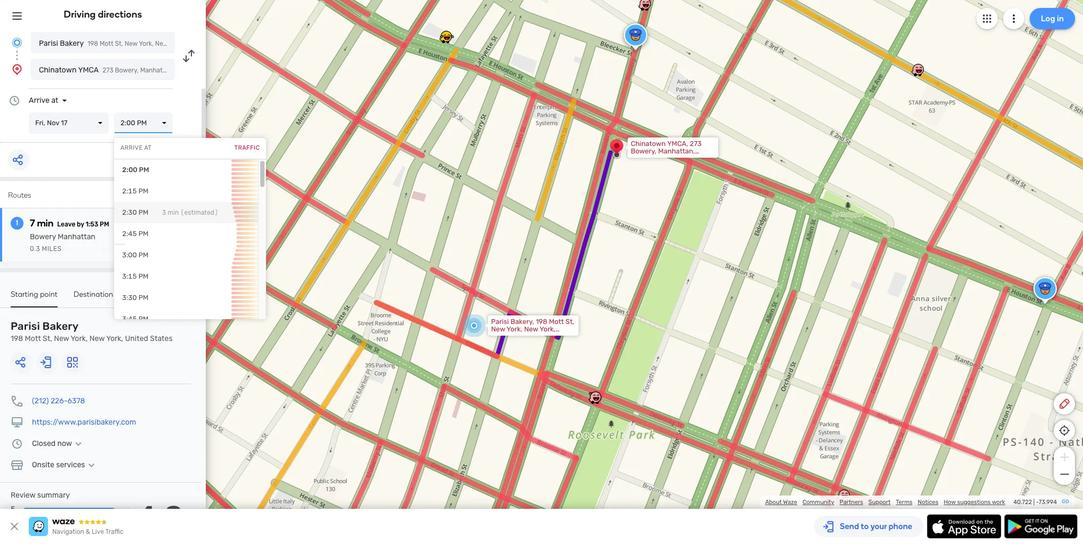 Task type: locate. For each thing, give the bounding box(es) containing it.
review summary
[[11, 491, 70, 500]]

starting point
[[11, 290, 58, 299]]

ymca,
[[667, 140, 688, 148]]

0 vertical spatial min
[[168, 209, 179, 217]]

198 down starting point button
[[11, 335, 23, 344]]

mott down starting point button
[[25, 335, 41, 344]]

arrive
[[29, 96, 49, 105], [121, 145, 143, 152]]

arrive down the 2:00 pm list box
[[121, 145, 143, 152]]

fri,
[[35, 119, 45, 127]]

arrive at
[[29, 96, 58, 105], [121, 145, 152, 152]]

st, inside parisi bakery, 198 mott st, new york, new york, united states
[[566, 318, 575, 326]]

bowery, inside chinatown ymca, 273 bowery, manhattan, united states
[[631, 147, 657, 155]]

parisi left bakery,
[[491, 318, 509, 326]]

states
[[207, 40, 226, 47], [197, 67, 216, 74], [654, 155, 675, 163], [515, 333, 535, 341], [150, 335, 173, 344]]

|
[[1034, 499, 1035, 506]]

(212) 226-6378 link
[[32, 397, 85, 406]]

0 vertical spatial 273
[[103, 67, 113, 74]]

parisi bakery 198 mott st, new york, new york, united states up chinatown ymca 273 bowery, manhattan, united states
[[39, 39, 226, 48]]

min right 3
[[168, 209, 179, 217]]

2:00 down chinatown ymca 273 bowery, manhattan, united states
[[121, 119, 135, 127]]

273 right ymca
[[103, 67, 113, 74]]

(212) 226-6378
[[32, 397, 85, 406]]

1 vertical spatial parisi bakery 198 mott st, new york, new york, united states
[[11, 320, 173, 344]]

parisi bakery, 198 mott st, new york, new york, united states
[[491, 318, 575, 341]]

0 horizontal spatial arrive
[[29, 96, 49, 105]]

1 vertical spatial arrive
[[121, 145, 143, 152]]

store image
[[11, 459, 23, 472]]

x image
[[8, 521, 21, 533]]

mott
[[100, 40, 113, 47], [549, 318, 564, 326], [25, 335, 41, 344]]

1 vertical spatial bowery,
[[631, 147, 657, 155]]

198
[[88, 40, 98, 47], [536, 318, 548, 326], [11, 335, 23, 344]]

1 vertical spatial 2:00 pm
[[122, 166, 149, 174]]

40.722
[[1014, 499, 1032, 506]]

manhattan, for ymca,
[[658, 147, 695, 155]]

3:15 pm option
[[114, 266, 258, 288]]

pm for 2:45 pm option
[[139, 230, 148, 238]]

0 vertical spatial chinatown
[[39, 66, 77, 75]]

0 horizontal spatial 273
[[103, 67, 113, 74]]

1 horizontal spatial 273
[[690, 140, 702, 148]]

manhattan, inside chinatown ymca, 273 bowery, manhattan, united states
[[658, 147, 695, 155]]

chevron down image inside closed now button
[[72, 440, 85, 449]]

computer image
[[11, 417, 23, 429]]

traffic
[[235, 145, 260, 152], [105, 529, 123, 536]]

2:30 pm option
[[114, 202, 258, 224]]

0 horizontal spatial bowery,
[[115, 67, 139, 74]]

1 horizontal spatial min
[[168, 209, 179, 217]]

2:15
[[122, 187, 137, 195]]

0 vertical spatial bowery,
[[115, 67, 139, 74]]

parisi bakery 198 mott st, new york, new york, united states down destination button
[[11, 320, 173, 344]]

st, right bakery,
[[566, 318, 575, 326]]

bakery down driving
[[60, 39, 84, 48]]

1 horizontal spatial chinatown
[[631, 140, 666, 148]]

pm inside 7 min leave by 1:53 pm
[[100, 221, 109, 228]]

198 up ymca
[[88, 40, 98, 47]]

0 horizontal spatial mott
[[25, 335, 41, 344]]

driving directions
[[64, 9, 142, 20]]

2:00 pm down chinatown ymca 273 bowery, manhattan, united states
[[121, 119, 147, 127]]

2:00
[[121, 119, 135, 127], [122, 166, 137, 174]]

bowery, inside chinatown ymca 273 bowery, manhattan, united states
[[115, 67, 139, 74]]

chinatown left ymca
[[39, 66, 77, 75]]

1 vertical spatial chinatown
[[631, 140, 666, 148]]

manhattan,
[[140, 67, 174, 74], [658, 147, 695, 155]]

chinatown inside chinatown ymca, 273 bowery, manhattan, united states
[[631, 140, 666, 148]]

arrive at up fri,
[[29, 96, 58, 105]]

bowery,
[[115, 67, 139, 74], [631, 147, 657, 155]]

0 vertical spatial 198
[[88, 40, 98, 47]]

0 horizontal spatial 198
[[11, 335, 23, 344]]

0 vertical spatial chevron down image
[[72, 440, 85, 449]]

2:00 pm up 2:15 pm
[[122, 166, 149, 174]]

2:00 pm
[[121, 119, 147, 127], [122, 166, 149, 174]]

1 horizontal spatial arrive at
[[121, 145, 152, 152]]

min right 7 on the top left of page
[[37, 218, 53, 229]]

1:53
[[86, 221, 98, 228]]

1 vertical spatial mott
[[549, 318, 564, 326]]

arrive at down the 2:00 pm list box
[[121, 145, 152, 152]]

miles
[[42, 245, 62, 253]]

https://www.parisibakery.com link
[[32, 418, 136, 427]]

198 inside parisi bakery, 198 mott st, new york, new york, united states
[[536, 318, 548, 326]]

0 vertical spatial arrive at
[[29, 96, 58, 105]]

1 vertical spatial 198
[[536, 318, 548, 326]]

at down the 2:00 pm list box
[[144, 145, 152, 152]]

chinatown for ymca
[[39, 66, 77, 75]]

review
[[11, 491, 35, 500]]

2:15 pm
[[122, 187, 148, 195]]

min for 7
[[37, 218, 53, 229]]

3:15
[[122, 273, 137, 281]]

pm inside option
[[139, 251, 148, 259]]

bowery, left ymca,
[[631, 147, 657, 155]]

1 vertical spatial 273
[[690, 140, 702, 148]]

bakery down the point
[[42, 320, 79, 333]]

parisi inside parisi bakery 198 mott st, new york, new york, united states
[[11, 320, 40, 333]]

(212)
[[32, 397, 49, 406]]

3:15 pm
[[122, 273, 148, 281]]

arrive up fri,
[[29, 96, 49, 105]]

point
[[40, 290, 58, 299]]

0 vertical spatial manhattan,
[[140, 67, 174, 74]]

1 vertical spatial st,
[[566, 318, 575, 326]]

call image
[[11, 395, 23, 408]]

0 horizontal spatial chinatown
[[39, 66, 77, 75]]

manhattan, inside chinatown ymca 273 bowery, manhattan, united states
[[140, 67, 174, 74]]

min for 3
[[168, 209, 179, 217]]

navigation & live traffic
[[52, 529, 123, 536]]

pm
[[137, 119, 147, 127], [139, 166, 149, 174], [139, 187, 148, 195], [139, 209, 148, 217], [100, 221, 109, 228], [139, 230, 148, 238], [139, 251, 148, 259], [139, 273, 148, 281], [139, 294, 148, 302], [139, 315, 148, 323]]

onsite services
[[32, 461, 85, 470]]

1 vertical spatial manhattan,
[[658, 147, 695, 155]]

1 horizontal spatial traffic
[[235, 145, 260, 152]]

2:00 pm inside 'option'
[[122, 166, 149, 174]]

pm for the 2:00 pm 'option'
[[139, 166, 149, 174]]

pm for 3:45 pm option
[[139, 315, 148, 323]]

2 vertical spatial st,
[[43, 335, 52, 344]]

parisi bakery 198 mott st, new york, new york, united states
[[39, 39, 226, 48], [11, 320, 173, 344]]

manhattan, for ymca
[[140, 67, 174, 74]]

chinatown
[[39, 66, 77, 75], [631, 140, 666, 148]]

1 vertical spatial 2:00
[[122, 166, 137, 174]]

community
[[803, 499, 835, 506]]

chinatown ymca, 273 bowery, manhattan, united states
[[631, 140, 702, 163]]

starting point button
[[11, 290, 58, 308]]

mott right bakery,
[[549, 318, 564, 326]]

united inside chinatown ymca 273 bowery, manhattan, united states
[[176, 67, 196, 74]]

pm inside option
[[139, 273, 148, 281]]

1 vertical spatial min
[[37, 218, 53, 229]]

1 horizontal spatial mott
[[100, 40, 113, 47]]

pm inside list box
[[137, 119, 147, 127]]

2:45 pm option
[[114, 224, 258, 245]]

1
[[16, 219, 18, 228]]

st, down starting point button
[[43, 335, 52, 344]]

fri, nov 17 list box
[[29, 113, 109, 134]]

chevron down image inside onsite services "button"
[[85, 461, 98, 470]]

how suggestions work link
[[944, 499, 1006, 506]]

united
[[186, 40, 205, 47], [176, 67, 196, 74], [631, 155, 653, 163], [491, 333, 513, 341], [125, 335, 148, 344]]

mott down driving directions
[[100, 40, 113, 47]]

routes
[[8, 191, 31, 200]]

min inside 2:30 pm option
[[168, 209, 179, 217]]

273 for ymca
[[103, 67, 113, 74]]

bakery
[[60, 39, 84, 48], [42, 320, 79, 333]]

states inside chinatown ymca 273 bowery, manhattan, united states
[[197, 67, 216, 74]]

1 vertical spatial bakery
[[42, 320, 79, 333]]

pm inside 'option'
[[139, 166, 149, 174]]

0 horizontal spatial traffic
[[105, 529, 123, 536]]

0 vertical spatial bakery
[[60, 39, 84, 48]]

0 horizontal spatial at
[[51, 96, 58, 105]]

273 inside chinatown ymca, 273 bowery, manhattan, united states
[[690, 140, 702, 148]]

1 horizontal spatial manhattan,
[[658, 147, 695, 155]]

partners link
[[840, 499, 864, 506]]

40.722 | -73.994
[[1014, 499, 1057, 506]]

notices link
[[918, 499, 939, 506]]

5
[[11, 505, 15, 514]]

parisi
[[39, 39, 58, 48], [491, 318, 509, 326], [11, 320, 40, 333]]

1 horizontal spatial bowery,
[[631, 147, 657, 155]]

support link
[[869, 499, 891, 506]]

bowery, right ymca
[[115, 67, 139, 74]]

chevron down image for services
[[85, 461, 98, 470]]

bowery, for ymca,
[[631, 147, 657, 155]]

chinatown for ymca,
[[631, 140, 666, 148]]

pm for 3:15 pm option
[[139, 273, 148, 281]]

273 right ymca,
[[690, 140, 702, 148]]

0 vertical spatial st,
[[115, 40, 123, 47]]

community link
[[803, 499, 835, 506]]

terms link
[[896, 499, 913, 506]]

at up nov
[[51, 96, 58, 105]]

2 horizontal spatial st,
[[566, 318, 575, 326]]

st, up chinatown ymca 273 bowery, manhattan, united states
[[115, 40, 123, 47]]

2 horizontal spatial 198
[[536, 318, 548, 326]]

pm for 2:30 pm option
[[139, 209, 148, 217]]

1 vertical spatial chevron down image
[[85, 461, 98, 470]]

0 horizontal spatial manhattan,
[[140, 67, 174, 74]]

1 horizontal spatial at
[[144, 145, 152, 152]]

at
[[51, 96, 58, 105], [144, 145, 152, 152]]

2:00 up 2:15
[[122, 166, 137, 174]]

226-
[[51, 397, 68, 406]]

chevron down image
[[72, 440, 85, 449], [85, 461, 98, 470]]

2 horizontal spatial mott
[[549, 318, 564, 326]]

live
[[92, 529, 104, 536]]

about waze link
[[766, 499, 798, 506]]

0 vertical spatial 2:00 pm
[[121, 119, 147, 127]]

nov
[[47, 119, 59, 127]]

states inside parisi bakery, 198 mott st, new york, new york, united states
[[515, 333, 535, 341]]

0 horizontal spatial min
[[37, 218, 53, 229]]

1 vertical spatial at
[[144, 145, 152, 152]]

how
[[944, 499, 956, 506]]

1 vertical spatial arrive at
[[121, 145, 152, 152]]

273 inside chinatown ymca 273 bowery, manhattan, united states
[[103, 67, 113, 74]]

198 right bakery,
[[536, 318, 548, 326]]

parisi down starting point button
[[11, 320, 40, 333]]

closed now button
[[32, 440, 85, 449]]

manhattan
[[58, 233, 95, 242]]

ymca
[[78, 66, 99, 75]]

chinatown left ymca,
[[631, 140, 666, 148]]

parisi inside parisi bakery, 198 mott st, new york, new york, united states
[[491, 318, 509, 326]]

0 vertical spatial 2:00
[[121, 119, 135, 127]]

link image
[[1062, 498, 1070, 506]]



Task type: describe. For each thing, give the bounding box(es) containing it.
destination button
[[74, 290, 113, 307]]

2:45
[[122, 230, 137, 238]]

summary
[[37, 491, 70, 500]]

united inside parisi bakery, 198 mott st, new york, new york, united states
[[491, 333, 513, 341]]

3:00 pm
[[122, 251, 148, 259]]

now
[[57, 440, 72, 449]]

0 horizontal spatial st,
[[43, 335, 52, 344]]

suggestions
[[958, 499, 991, 506]]

pm for 3:00 pm option
[[139, 251, 148, 259]]

bakery,
[[511, 318, 534, 326]]

services
[[56, 461, 85, 470]]

2:15 pm option
[[114, 181, 258, 202]]

6378
[[68, 397, 85, 406]]

pencil image
[[1058, 398, 1071, 411]]

clock image
[[11, 438, 23, 451]]

3:45
[[122, 315, 137, 323]]

bowery manhattan 0.3 miles
[[30, 233, 95, 253]]

0 vertical spatial arrive
[[29, 96, 49, 105]]

3:30
[[122, 294, 137, 302]]

17
[[61, 119, 67, 127]]

1 horizontal spatial arrive
[[121, 145, 143, 152]]

2 vertical spatial mott
[[25, 335, 41, 344]]

bowery
[[30, 233, 56, 242]]

273 for ymca,
[[690, 140, 702, 148]]

chinatown ymca 273 bowery, manhattan, united states
[[39, 66, 216, 75]]

-
[[1037, 499, 1039, 506]]

3:45 pm
[[122, 315, 148, 323]]

7 min leave by 1:53 pm
[[30, 218, 109, 229]]

https://www.parisibakery.com
[[32, 418, 136, 427]]

1 horizontal spatial 198
[[88, 40, 98, 47]]

onsite
[[32, 461, 54, 470]]

terms
[[896, 499, 913, 506]]

4.8
[[137, 500, 183, 535]]

current location image
[[11, 36, 23, 49]]

destination
[[74, 290, 113, 299]]

0.3
[[30, 245, 40, 253]]

united inside chinatown ymca, 273 bowery, manhattan, united states
[[631, 155, 653, 163]]

2:30
[[122, 209, 137, 217]]

support
[[869, 499, 891, 506]]

about
[[766, 499, 782, 506]]

73.994
[[1039, 499, 1057, 506]]

2:00 inside list box
[[121, 119, 135, 127]]

bowery, for ymca
[[115, 67, 139, 74]]

3:30 pm option
[[114, 288, 258, 309]]

pm for 2:15 pm option
[[139, 187, 148, 195]]

1 vertical spatial traffic
[[105, 529, 123, 536]]

3:00
[[122, 251, 137, 259]]

2:00 pm option
[[114, 160, 258, 181]]

2:00 inside 'option'
[[122, 166, 137, 174]]

0 vertical spatial at
[[51, 96, 58, 105]]

parisi right current location icon
[[39, 39, 58, 48]]

work
[[992, 499, 1006, 506]]

&
[[86, 529, 90, 536]]

closed
[[32, 440, 56, 449]]

0 vertical spatial traffic
[[235, 145, 260, 152]]

pm for 3:30 pm option
[[139, 294, 148, 302]]

leave
[[57, 221, 75, 228]]

notices
[[918, 499, 939, 506]]

2:00 pm inside list box
[[121, 119, 147, 127]]

fri, nov 17
[[35, 119, 67, 127]]

3:45 pm option
[[114, 309, 258, 330]]

navigation
[[52, 529, 84, 536]]

3 min (estimated)
[[162, 209, 218, 217]]

3:30 pm
[[122, 294, 148, 302]]

by
[[77, 221, 84, 228]]

2:45 pm
[[122, 230, 148, 238]]

1 horizontal spatial st,
[[115, 40, 123, 47]]

onsite services button
[[32, 461, 98, 470]]

0 vertical spatial mott
[[100, 40, 113, 47]]

2:00 pm list box
[[114, 113, 173, 134]]

directions
[[98, 9, 142, 20]]

zoom out image
[[1058, 468, 1072, 481]]

3:00 pm option
[[114, 245, 258, 266]]

best
[[175, 221, 190, 227]]

2 vertical spatial 198
[[11, 335, 23, 344]]

0 vertical spatial parisi bakery 198 mott st, new york, new york, united states
[[39, 39, 226, 48]]

zoom in image
[[1058, 451, 1072, 464]]

chevron down image for now
[[72, 440, 85, 449]]

states inside chinatown ymca, 273 bowery, manhattan, united states
[[654, 155, 675, 163]]

7
[[30, 218, 35, 229]]

2:30 pm
[[122, 209, 148, 217]]

(estimated)
[[180, 209, 218, 217]]

waze
[[783, 499, 798, 506]]

starting
[[11, 290, 38, 299]]

3
[[162, 209, 166, 217]]

location image
[[11, 63, 23, 76]]

clock image
[[8, 94, 21, 107]]

partners
[[840, 499, 864, 506]]

closed now
[[32, 440, 72, 449]]

mott inside parisi bakery, 198 mott st, new york, new york, united states
[[549, 318, 564, 326]]

0 horizontal spatial arrive at
[[29, 96, 58, 105]]

about waze community partners support terms notices how suggestions work
[[766, 499, 1006, 506]]

driving
[[64, 9, 96, 20]]



Task type: vqa. For each thing, say whether or not it's contained in the screenshot.
topmost Krispy Kreme Doughnuts
no



